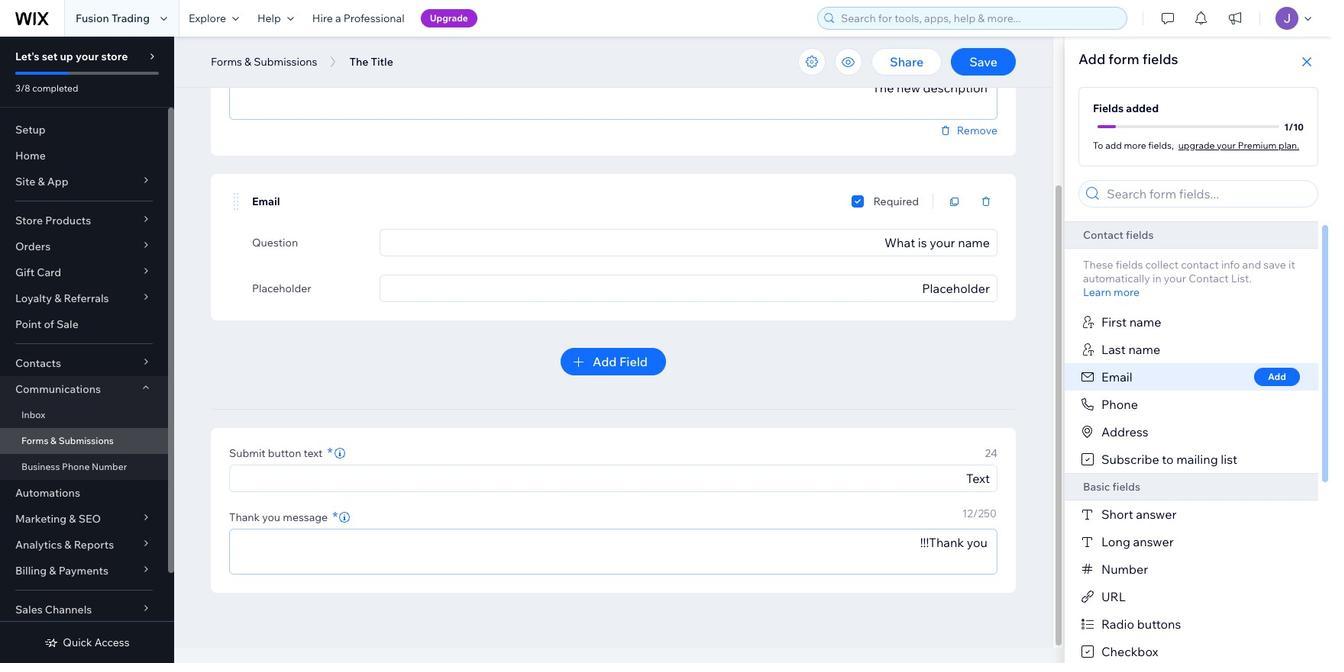 Task type: locate. For each thing, give the bounding box(es) containing it.
Search for tools, apps, help & more... field
[[836, 8, 1122, 29]]

marketing & seo button
[[0, 506, 168, 532]]

e.g., Submit field
[[234, 466, 992, 492]]

1 vertical spatial more
[[1114, 286, 1140, 299]]

1 vertical spatial add
[[593, 354, 617, 370]]

forms inside forms & submissions button
[[211, 55, 242, 69]]

submissions inside button
[[254, 55, 317, 69]]

communications
[[15, 383, 101, 396]]

quick access button
[[45, 636, 130, 650]]

contact left list.
[[1189, 272, 1229, 286]]

fields
[[1142, 50, 1178, 68], [1126, 228, 1154, 242], [1116, 258, 1143, 272], [1112, 480, 1140, 494]]

Type your question here... field
[[385, 230, 992, 256]]

1 horizontal spatial submissions
[[254, 55, 317, 69]]

fields for these
[[1116, 258, 1143, 272]]

e.g., Thanks for submitting! text field
[[230, 530, 997, 574]]

fields inside these fields collect contact info and save it automatically in your contact list. learn more
[[1116, 258, 1143, 272]]

thank you message *
[[229, 509, 338, 526]]

1 horizontal spatial forms
[[211, 55, 242, 69]]

help button
[[248, 0, 303, 37]]

contacts button
[[0, 351, 168, 377]]

* right the text
[[327, 445, 333, 462]]

1 vertical spatial submissions
[[59, 435, 114, 447]]

contact fields
[[1083, 228, 1154, 242]]

& up the business
[[50, 435, 57, 447]]

buttons
[[1137, 617, 1181, 632]]

2 vertical spatial add
[[1268, 371, 1286, 383]]

your right upgrade
[[1217, 139, 1236, 151]]

0 vertical spatial forms & submissions
[[211, 55, 317, 69]]

access
[[95, 636, 130, 650]]

0 horizontal spatial phone
[[62, 461, 90, 473]]

0 vertical spatial number
[[92, 461, 127, 473]]

0 vertical spatial name
[[1129, 315, 1161, 330]]

short answer
[[1101, 507, 1177, 522]]

1 horizontal spatial contact
[[1189, 272, 1229, 286]]

submissions inside sidebar element
[[59, 435, 114, 447]]

contact up these
[[1083, 228, 1123, 242]]

0 vertical spatial email
[[252, 195, 280, 209]]

form description
[[229, 56, 314, 70]]

& inside button
[[244, 55, 251, 69]]

* right the message
[[332, 509, 338, 526]]

0 horizontal spatial submissions
[[59, 435, 114, 447]]

number down long
[[1101, 562, 1148, 577]]

*
[[327, 445, 333, 462], [332, 509, 338, 526]]

0 horizontal spatial /
[[966, 52, 971, 66]]

1 vertical spatial name
[[1128, 342, 1160, 357]]

card
[[37, 266, 61, 280]]

form
[[229, 56, 255, 70]]

1 vertical spatial number
[[1101, 562, 1148, 577]]

name down first name
[[1128, 342, 1160, 357]]

answer for short answer
[[1136, 507, 1177, 522]]

learn
[[1083, 286, 1111, 299]]

placeholder
[[252, 282, 311, 296]]

& right loyalty
[[54, 292, 61, 306]]

0 vertical spatial forms
[[211, 55, 242, 69]]

app
[[47, 175, 68, 189]]

1 vertical spatial answer
[[1133, 535, 1174, 550]]

answer for long answer
[[1133, 535, 1174, 550]]

phone up address
[[1101, 397, 1138, 412]]

forms & submissions
[[211, 55, 317, 69], [21, 435, 114, 447]]

phone inside sidebar element
[[62, 461, 90, 473]]

you
[[262, 511, 280, 525]]

fields up collect
[[1126, 228, 1154, 242]]

submissions down inbox link
[[59, 435, 114, 447]]

add
[[1105, 139, 1122, 151]]

quick access
[[63, 636, 130, 650]]

& inside "popup button"
[[64, 538, 71, 552]]

submissions for forms & submissions button
[[254, 55, 317, 69]]

and
[[1242, 258, 1261, 272]]

0 horizontal spatial email
[[252, 195, 280, 209]]

& for billing & payments popup button
[[49, 564, 56, 578]]

& left seo at bottom
[[69, 512, 76, 526]]

radio
[[1101, 617, 1134, 632]]

channels
[[45, 603, 92, 617]]

payments
[[59, 564, 108, 578]]

orders
[[15, 240, 51, 254]]

0 vertical spatial your
[[76, 50, 99, 63]]

1 horizontal spatial /
[[973, 507, 978, 521]]

1 vertical spatial contact
[[1189, 272, 1229, 286]]

forms & submissions up business phone number
[[21, 435, 114, 447]]

last name
[[1101, 342, 1160, 357]]

forms & submissions inside sidebar element
[[21, 435, 114, 447]]

/ for 1
[[1289, 121, 1293, 133]]

/ for 19
[[966, 52, 971, 66]]

your right in
[[1164, 272, 1186, 286]]

0 vertical spatial add
[[1078, 50, 1105, 68]]

email
[[252, 195, 280, 209], [1101, 370, 1132, 385]]

fields added
[[1093, 102, 1159, 115]]

1 vertical spatial /
[[1289, 121, 1293, 133]]

0 vertical spatial submissions
[[254, 55, 317, 69]]

gift card
[[15, 266, 61, 280]]

& right site
[[38, 175, 45, 189]]

answer up long answer on the bottom right of page
[[1136, 507, 1177, 522]]

business phone number link
[[0, 454, 168, 480]]

forms inside forms & submissions link
[[21, 435, 48, 447]]

1 horizontal spatial your
[[1164, 272, 1186, 286]]

0 horizontal spatial number
[[92, 461, 127, 473]]

short
[[1101, 507, 1133, 522]]

1 horizontal spatial add
[[1078, 50, 1105, 68]]

reports
[[74, 538, 114, 552]]

site
[[15, 175, 35, 189]]

inbox
[[21, 409, 45, 421]]

number down forms & submissions link
[[92, 461, 127, 473]]

None checkbox
[[852, 192, 864, 211]]

let's set up your store
[[15, 50, 128, 63]]

hire
[[312, 11, 333, 25]]

name
[[1129, 315, 1161, 330], [1128, 342, 1160, 357]]

12 / 250
[[962, 507, 997, 521]]

0 vertical spatial phone
[[1101, 397, 1138, 412]]

save
[[1264, 258, 1286, 272]]

answer down short answer
[[1133, 535, 1174, 550]]

0 horizontal spatial your
[[76, 50, 99, 63]]

& left description
[[244, 55, 251, 69]]

fields left in
[[1116, 258, 1143, 272]]

0 horizontal spatial contact
[[1083, 228, 1123, 242]]

1 vertical spatial forms
[[21, 435, 48, 447]]

0 vertical spatial *
[[327, 445, 333, 462]]

info
[[1221, 258, 1240, 272]]

1 horizontal spatial forms & submissions
[[211, 55, 317, 69]]

1 vertical spatial forms & submissions
[[21, 435, 114, 447]]

1 vertical spatial phone
[[62, 461, 90, 473]]

home
[[15, 149, 46, 163]]

forms
[[211, 55, 242, 69], [21, 435, 48, 447]]

2 vertical spatial your
[[1164, 272, 1186, 286]]

& right billing
[[49, 564, 56, 578]]

more right add
[[1124, 139, 1146, 151]]

1 vertical spatial email
[[1101, 370, 1132, 385]]

billing & payments button
[[0, 558, 168, 584]]

0 horizontal spatial add
[[593, 354, 617, 370]]

phone down forms & submissions link
[[62, 461, 90, 473]]

1 vertical spatial your
[[1217, 139, 1236, 151]]

forms & submissions down help
[[211, 55, 317, 69]]

form
[[1108, 50, 1139, 68]]

number
[[92, 461, 127, 473], [1101, 562, 1148, 577]]

your right up
[[76, 50, 99, 63]]

more right 'learn'
[[1114, 286, 1140, 299]]

business
[[21, 461, 60, 473]]

automations link
[[0, 480, 168, 506]]

billing & payments
[[15, 564, 108, 578]]

share
[[890, 54, 923, 70]]

0 vertical spatial answer
[[1136, 507, 1177, 522]]

2 horizontal spatial /
[[1289, 121, 1293, 133]]

forms down inbox
[[21, 435, 48, 447]]

1 horizontal spatial number
[[1101, 562, 1148, 577]]

referrals
[[64, 292, 109, 306]]

sales
[[15, 603, 43, 617]]

& left 'reports'
[[64, 538, 71, 552]]

fields down subscribe
[[1112, 480, 1140, 494]]

answer
[[1136, 507, 1177, 522], [1133, 535, 1174, 550]]

0 vertical spatial /
[[966, 52, 971, 66]]

add
[[1078, 50, 1105, 68], [593, 354, 617, 370], [1268, 371, 1286, 383]]

save
[[969, 54, 997, 70]]

it
[[1288, 258, 1295, 272]]

Add a short description... text field
[[230, 75, 997, 119]]

number inside sidebar element
[[92, 461, 127, 473]]

250
[[978, 507, 997, 521]]

basic fields
[[1083, 480, 1140, 494]]

site & app button
[[0, 169, 168, 195]]

business phone number
[[21, 461, 127, 473]]

submissions down help button
[[254, 55, 317, 69]]

set
[[42, 50, 58, 63]]

contact inside these fields collect contact info and save it automatically in your contact list. learn more
[[1189, 272, 1229, 286]]

Add placeholder text… field
[[385, 276, 992, 302]]

email down last
[[1101, 370, 1132, 385]]

0 horizontal spatial forms & submissions
[[21, 435, 114, 447]]

forms & submissions inside button
[[211, 55, 317, 69]]

submissions for forms & submissions link
[[59, 435, 114, 447]]

name up last name
[[1129, 315, 1161, 330]]

0 horizontal spatial forms
[[21, 435, 48, 447]]

forms down explore
[[211, 55, 242, 69]]

email up question on the top of the page
[[252, 195, 280, 209]]

these
[[1083, 258, 1113, 272]]

list.
[[1231, 272, 1252, 286]]

add for add form fields
[[1078, 50, 1105, 68]]

loyalty
[[15, 292, 52, 306]]

description
[[258, 56, 314, 70]]

2 vertical spatial /
[[973, 507, 978, 521]]

0 vertical spatial contact
[[1083, 228, 1123, 242]]

1 vertical spatial *
[[332, 509, 338, 526]]

10
[[1293, 121, 1304, 133]]

communications button
[[0, 377, 168, 403]]

1 horizontal spatial phone
[[1101, 397, 1138, 412]]

store products
[[15, 214, 91, 228]]

your
[[76, 50, 99, 63], [1217, 139, 1236, 151], [1164, 272, 1186, 286]]



Task type: describe. For each thing, give the bounding box(es) containing it.
& for the site & app dropdown button
[[38, 175, 45, 189]]

forms & submissions for forms & submissions button
[[211, 55, 317, 69]]

2 horizontal spatial your
[[1217, 139, 1236, 151]]

add button
[[1254, 368, 1300, 386]]

automations
[[15, 487, 80, 500]]

learn more link
[[1083, 286, 1140, 299]]

1000
[[971, 52, 997, 66]]

the
[[349, 55, 368, 69]]

the title button
[[342, 50, 401, 73]]

1
[[1284, 121, 1289, 133]]

basic
[[1083, 480, 1110, 494]]

forms & submissions button
[[203, 50, 325, 73]]

first name
[[1101, 315, 1161, 330]]

3/8 completed
[[15, 82, 78, 94]]

orders button
[[0, 234, 168, 260]]

completed
[[32, 82, 78, 94]]

explore
[[189, 11, 226, 25]]

more inside these fields collect contact info and save it automatically in your contact list. learn more
[[1114, 286, 1140, 299]]

fields for basic
[[1112, 480, 1140, 494]]

point of sale
[[15, 318, 79, 331]]

message
[[283, 511, 328, 525]]

marketing & seo
[[15, 512, 101, 526]]

to add more fields, upgrade your premium plan.
[[1093, 139, 1299, 151]]

button
[[268, 447, 301, 461]]

to
[[1162, 452, 1174, 467]]

remove
[[957, 124, 997, 137]]

& for forms & submissions link
[[50, 435, 57, 447]]

the title
[[349, 55, 393, 69]]

setup link
[[0, 117, 168, 143]]

forms for forms & submissions link
[[21, 435, 48, 447]]

analytics & reports button
[[0, 532, 168, 558]]

upgrade
[[430, 12, 468, 24]]

list
[[1221, 452, 1237, 467]]

remove button
[[938, 124, 997, 137]]

add field button
[[561, 348, 666, 376]]

fusion
[[76, 11, 109, 25]]

let's
[[15, 50, 39, 63]]

your inside sidebar element
[[76, 50, 99, 63]]

fields
[[1093, 102, 1124, 115]]

field
[[619, 354, 648, 370]]

add for add field
[[593, 354, 617, 370]]

name for first name
[[1129, 315, 1161, 330]]

contact
[[1181, 258, 1219, 272]]

loyalty & referrals
[[15, 292, 109, 306]]

title
[[371, 55, 393, 69]]

up
[[60, 50, 73, 63]]

3/8
[[15, 82, 30, 94]]

collect
[[1145, 258, 1178, 272]]

/ for 12
[[973, 507, 978, 521]]

premium
[[1238, 139, 1277, 151]]

sales channels
[[15, 603, 92, 617]]

inbox link
[[0, 403, 168, 428]]

fields,
[[1148, 139, 1174, 151]]

added
[[1126, 102, 1159, 115]]

help
[[257, 11, 281, 25]]

of
[[44, 318, 54, 331]]

forms & submissions for forms & submissions link
[[21, 435, 114, 447]]

products
[[45, 214, 91, 228]]

trading
[[111, 11, 150, 25]]

sale
[[57, 318, 79, 331]]

automatically
[[1083, 272, 1150, 286]]

your inside these fields collect contact info and save it automatically in your contact list. learn more
[[1164, 272, 1186, 286]]

1 horizontal spatial email
[[1101, 370, 1132, 385]]

& for loyalty & referrals dropdown button
[[54, 292, 61, 306]]

marketing
[[15, 512, 67, 526]]

plan.
[[1279, 139, 1299, 151]]

& for marketing & seo popup button
[[69, 512, 76, 526]]

19
[[955, 52, 966, 66]]

1 / 10
[[1284, 121, 1304, 133]]

these fields collect contact info and save it automatically in your contact list. learn more
[[1083, 258, 1295, 299]]

analytics
[[15, 538, 62, 552]]

in
[[1153, 272, 1161, 286]]

add form fields
[[1078, 50, 1178, 68]]

store products button
[[0, 208, 168, 234]]

site & app
[[15, 175, 68, 189]]

24
[[985, 447, 997, 461]]

forms for forms & submissions button
[[211, 55, 242, 69]]

seo
[[78, 512, 101, 526]]

0 vertical spatial more
[[1124, 139, 1146, 151]]

upgrade button
[[421, 9, 477, 27]]

fields right form
[[1142, 50, 1178, 68]]

submit
[[229, 447, 266, 461]]

sidebar element
[[0, 37, 174, 664]]

question
[[252, 236, 298, 250]]

Search form fields... field
[[1102, 181, 1313, 207]]

name for last name
[[1128, 342, 1160, 357]]

* for submit button text *
[[327, 445, 333, 462]]

& for forms & submissions button
[[244, 55, 251, 69]]

2 horizontal spatial add
[[1268, 371, 1286, 383]]

long answer
[[1101, 535, 1174, 550]]

& for "analytics & reports" "popup button"
[[64, 538, 71, 552]]

19 / 1000
[[955, 52, 997, 66]]

gift
[[15, 266, 34, 280]]

submit button text *
[[229, 445, 333, 462]]

share button
[[871, 48, 942, 76]]

forms & submissions link
[[0, 428, 168, 454]]

gift card button
[[0, 260, 168, 286]]

upgrade
[[1178, 139, 1215, 151]]

mailing
[[1176, 452, 1218, 467]]

* for thank you message *
[[332, 509, 338, 526]]

sales channels button
[[0, 597, 168, 623]]

fields for contact
[[1126, 228, 1154, 242]]

store
[[101, 50, 128, 63]]

contacts
[[15, 357, 61, 370]]



Task type: vqa. For each thing, say whether or not it's contained in the screenshot.
tab list
no



